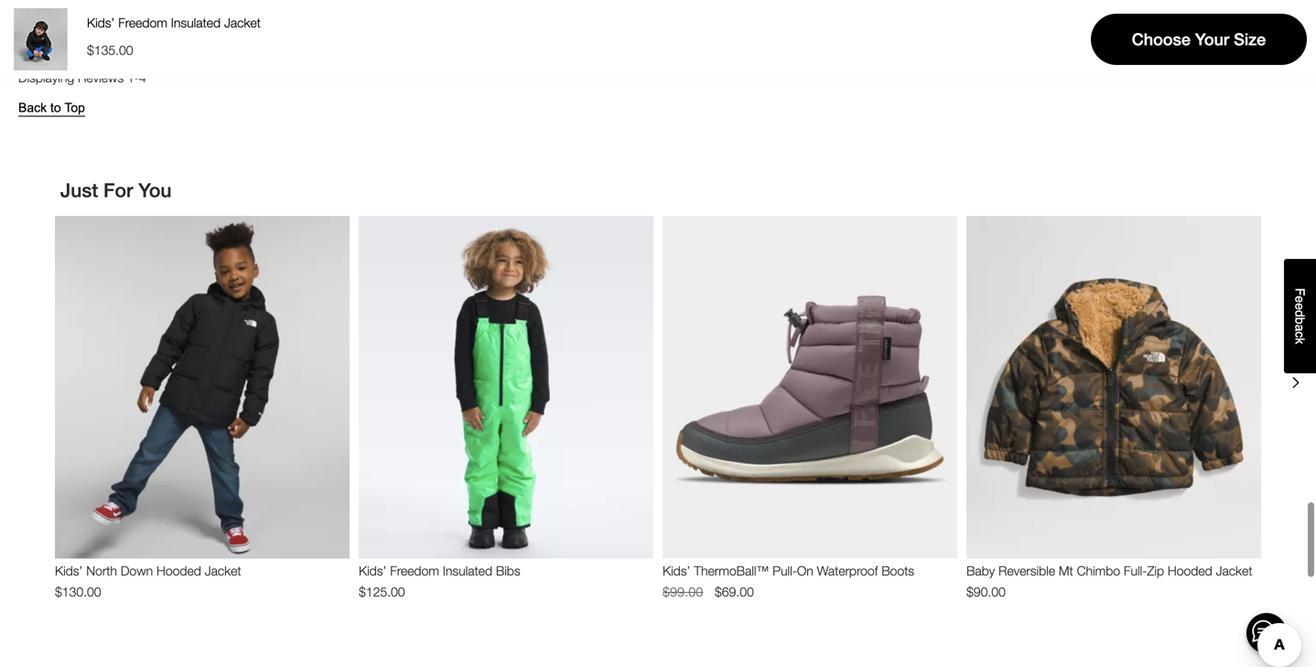 Task type: vqa. For each thing, say whether or not it's contained in the screenshot.


Task type: locate. For each thing, give the bounding box(es) containing it.
b
[[1293, 317, 1308, 325]]

next image
[[1286, 372, 1308, 394]]

just for you
[[60, 179, 172, 201]]

insulated inside kids' freedom insulated bibs $125.00
[[443, 564, 493, 579]]

kids' up "$130.00"
[[55, 564, 83, 579]]

1 hooded from the left
[[157, 564, 201, 579]]

pull-
[[773, 564, 797, 579]]

kids' up $135.00
[[87, 15, 115, 30]]

back to top
[[18, 101, 85, 115]]

bibs
[[496, 564, 521, 579]]

freedom inside kids' freedom insulated bibs $125.00
[[390, 564, 439, 579]]

0 horizontal spatial hooded
[[157, 564, 201, 579]]

jacket inside baby reversible mt chimbo full-zip hooded jacket $90.00
[[1217, 564, 1253, 579]]

to
[[50, 101, 61, 115]]

kids' up $99.00
[[663, 564, 691, 579]]

1 e from the top
[[1293, 296, 1308, 303]]

k
[[1293, 338, 1308, 345]]

chimbo
[[1077, 564, 1121, 579]]

kids' freedom insulated bibs $125.00
[[359, 564, 521, 600]]

0 horizontal spatial freedom
[[118, 15, 167, 30]]

down
[[121, 564, 153, 579]]

e
[[1293, 296, 1308, 303], [1293, 303, 1308, 310]]

thermoball™
[[694, 564, 769, 579]]

kids' north down hooded jacket image
[[55, 216, 350, 559]]

https://images.thenorthface.com/is/image/thenorthface/nf0a82yj_jk3_hero?$color swatch$ image
[[9, 8, 71, 71]]

$90.00
[[967, 585, 1006, 600]]

baby reversible mt chimbo full-zip hooded jacket $90.00
[[967, 564, 1253, 600]]

back
[[18, 101, 47, 115]]

kids' inside "link"
[[663, 564, 691, 579]]

choose your size button
[[1091, 14, 1308, 65]]

freedom up $125.00
[[390, 564, 439, 579]]

freedom for kids' freedom insulated jacket
[[118, 15, 167, 30]]

mt
[[1059, 564, 1074, 579]]

zip
[[1148, 564, 1165, 579]]

1 vertical spatial freedom
[[390, 564, 439, 579]]

kids' inside kids' freedom insulated bibs $125.00
[[359, 564, 387, 579]]

choose
[[1133, 30, 1191, 49]]

hooded
[[157, 564, 201, 579], [1168, 564, 1213, 579]]

kids' inside kids' north down hooded jacket $130.00
[[55, 564, 83, 579]]

just
[[60, 179, 98, 201]]

$99.00
[[663, 585, 704, 600]]

boots
[[882, 564, 915, 579]]

f
[[1293, 288, 1308, 296]]

insulated for bibs
[[443, 564, 493, 579]]

$130.00
[[55, 585, 101, 600]]

1 vertical spatial insulated
[[443, 564, 493, 579]]

reviews
[[78, 70, 124, 85]]

e up d on the right top
[[1293, 296, 1308, 303]]

waterproof
[[817, 564, 878, 579]]

jacket
[[224, 15, 261, 30], [205, 564, 241, 579], [1217, 564, 1253, 579]]

2 hooded from the left
[[1168, 564, 1213, 579]]

$69.00
[[715, 585, 754, 600]]

d
[[1293, 310, 1308, 317]]

kids' for kids' freedom insulated jacket
[[87, 15, 115, 30]]

$135.00
[[87, 43, 133, 58]]

0 vertical spatial insulated
[[171, 15, 221, 30]]

insulated
[[171, 15, 221, 30], [443, 564, 493, 579]]

kids' for kids' north down hooded jacket $130.00
[[55, 564, 83, 579]]

choose your size
[[1133, 30, 1267, 49]]

0 vertical spatial freedom
[[118, 15, 167, 30]]

kids'
[[87, 15, 115, 30], [55, 564, 83, 579], [359, 564, 387, 579], [663, 564, 691, 579]]

baby reversible mt chimbo full-zip hooded jacket image
[[967, 216, 1262, 559]]

hooded right down
[[157, 564, 201, 579]]

freedom for kids' freedom insulated bibs $125.00
[[390, 564, 439, 579]]

kids' up $125.00
[[359, 564, 387, 579]]

freedom up $135.00
[[118, 15, 167, 30]]

0 horizontal spatial insulated
[[171, 15, 221, 30]]

1 horizontal spatial hooded
[[1168, 564, 1213, 579]]

kids' north down hooded jacket link
[[55, 563, 350, 580]]

1 horizontal spatial insulated
[[443, 564, 493, 579]]

a
[[1293, 325, 1308, 332]]

freedom
[[118, 15, 167, 30], [390, 564, 439, 579]]

e up b
[[1293, 303, 1308, 310]]

north
[[86, 564, 117, 579]]

c
[[1293, 332, 1308, 338]]

kids' freedom insulated bibs image
[[359, 216, 654, 559]]

kids' for kids' freedom insulated bibs $125.00
[[359, 564, 387, 579]]

hooded inside baby reversible mt chimbo full-zip hooded jacket $90.00
[[1168, 564, 1213, 579]]

1 horizontal spatial freedom
[[390, 564, 439, 579]]

hooded right zip in the bottom right of the page
[[1168, 564, 1213, 579]]



Task type: describe. For each thing, give the bounding box(es) containing it.
kids' north down hooded jacket $130.00
[[55, 564, 241, 600]]

f e e d b a c k
[[1293, 288, 1308, 345]]

jacket inside kids' north down hooded jacket $130.00
[[205, 564, 241, 579]]

displaying
[[18, 70, 74, 85]]

back to top button
[[18, 101, 85, 115]]

size
[[1235, 30, 1267, 49]]

$125.00
[[359, 585, 405, 600]]

for
[[104, 179, 133, 201]]

baby
[[967, 564, 995, 579]]

kids' freedom insulated bibs link
[[359, 563, 654, 580]]

kids' thermoball™ pull-on waterproof boots link
[[663, 563, 958, 580]]

displaying reviews             1-4
[[18, 70, 146, 85]]

insulated for jacket
[[171, 15, 221, 30]]

baby reversible mt chimbo full-zip hooded jacket link
[[967, 563, 1262, 580]]

4
[[139, 70, 146, 85]]

you
[[138, 179, 172, 201]]

top
[[64, 101, 85, 115]]

2 e from the top
[[1293, 303, 1308, 310]]

on
[[797, 564, 814, 579]]

f e e d b a c k button
[[1285, 259, 1317, 374]]

kids' thermoball™ pull-on waterproof boots image
[[663, 216, 958, 559]]

kids' freedom insulated jacket
[[87, 15, 261, 30]]

your
[[1196, 30, 1230, 49]]

kids' for kids' thermoball™ pull-on waterproof boots
[[663, 564, 691, 579]]

kids' thermoball™ pull-on waterproof boots
[[663, 564, 915, 579]]

full-
[[1124, 564, 1148, 579]]

hooded inside kids' north down hooded jacket $130.00
[[157, 564, 201, 579]]

1-
[[127, 70, 139, 85]]

reversible
[[999, 564, 1056, 579]]



